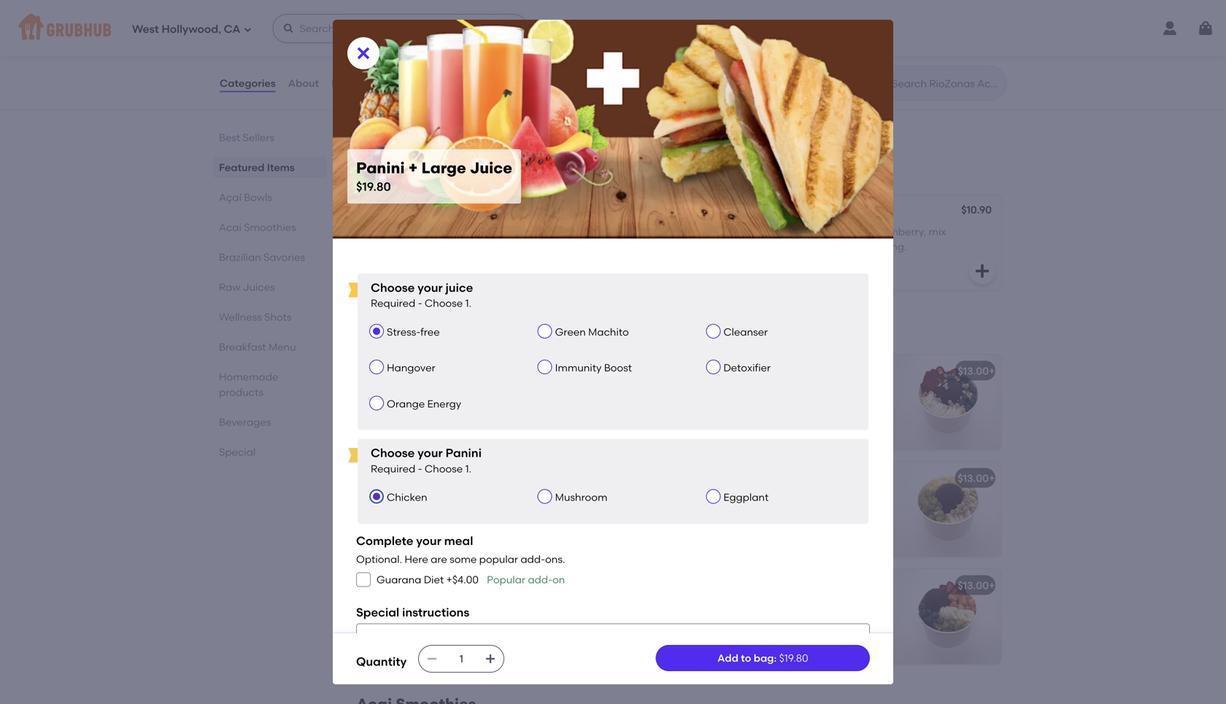 Task type: vqa. For each thing, say whether or not it's contained in the screenshot.
the bottommost Own
yes



Task type: locate. For each thing, give the bounding box(es) containing it.
0 horizontal spatial bowls
[[244, 191, 272, 204]]

carrot,
[[837, 226, 870, 238]]

1 vertical spatial chicken
[[387, 491, 428, 504]]

build your own açaí bowl image
[[567, 38, 676, 132], [565, 355, 675, 450]]

2 1. from the top
[[465, 463, 472, 475]]

instructions
[[402, 606, 470, 620]]

+
[[664, 47, 670, 60], [409, 159, 418, 177], [402, 205, 408, 217], [989, 365, 995, 377], [989, 472, 995, 485], [446, 574, 453, 586], [989, 580, 995, 592]]

1 vertical spatial your
[[418, 446, 443, 461]]

popular
[[479, 553, 518, 566]]

1 vertical spatial juice
[[442, 205, 470, 217]]

1 horizontal spatial best
[[377, 350, 395, 361]]

favor
[[706, 645, 732, 657]]

west
[[132, 23, 159, 36]]

amazonas image
[[892, 462, 1002, 557]]

and inside made with chicken, tomato, carrot, cramberry, mix os leaves and special homemade dressing.
[[743, 241, 762, 253]]

in up position
[[858, 615, 867, 627]]

and down bowl. at the right bottom of the page
[[745, 415, 765, 428]]

this
[[705, 400, 722, 413]]

your down ordered
[[394, 50, 416, 63]]

orange energy
[[387, 398, 461, 410]]

1. down juice
[[465, 297, 472, 310]]

panini inside choose your panini required - choose 1.
[[446, 446, 482, 461]]

items inside tab
[[267, 161, 295, 174]]

1 horizontal spatial featured items
[[356, 161, 472, 180]]

special down 32
[[356, 606, 399, 620]]

blueberry down this
[[695, 415, 742, 428]]

- for juice
[[418, 297, 422, 310]]

your down seller
[[395, 368, 418, 380]]

2 vertical spatial panini
[[446, 446, 482, 461]]

banana, inside crunchy, sweet and healthy. nuff said. banana, mango, blueberry and granola.
[[394, 508, 436, 520]]

açaí bowls up best seller
[[356, 321, 441, 339]]

1 vertical spatial is
[[743, 600, 751, 613]]

1 horizontal spatial chicken
[[743, 205, 784, 217]]

2 required from the top
[[371, 463, 416, 475]]

added.
[[502, 600, 538, 613]]

0 horizontal spatial featured
[[219, 161, 265, 174]]

said.
[[368, 508, 391, 520]]

and right pineapple at the bottom right of page
[[849, 508, 868, 520]]

on for add-
[[553, 574, 565, 586]]

is left this
[[695, 400, 702, 413]]

granola. down the pinch.
[[695, 523, 736, 535]]

1. for juice
[[465, 297, 472, 310]]

boost
[[604, 362, 632, 374]]

mix
[[929, 226, 947, 238]]

items down best sellers tab
[[267, 161, 295, 174]]

açaí
[[393, 600, 415, 613]]

0 horizontal spatial are
[[431, 553, 447, 566]]

featured down best sellers
[[219, 161, 265, 174]]

1 horizontal spatial is
[[743, 600, 751, 613]]

chicken up said. on the bottom of the page
[[387, 491, 428, 504]]

panini
[[356, 159, 405, 177], [368, 205, 399, 217], [446, 446, 482, 461]]

1 horizontal spatial acai
[[399, 580, 422, 592]]

1 vertical spatial are
[[431, 553, 447, 566]]

to right add
[[741, 652, 752, 665]]

your inside the complete your meal optional. here are some popular add-ons.
[[416, 534, 442, 548]]

featured up panini + large juice at the top of the page
[[356, 161, 426, 180]]

$13.00 for amazonas image at bottom right
[[958, 472, 989, 485]]

0 vertical spatial blueberry
[[695, 415, 742, 428]]

0 horizontal spatial on
[[425, 14, 437, 26]]

own
[[419, 50, 442, 63], [420, 368, 443, 380]]

choose up stress-
[[371, 281, 415, 295]]

0 vertical spatial required
[[371, 297, 416, 310]]

mango,
[[438, 508, 476, 520]]

reviews button
[[331, 57, 373, 110]]

toppings
[[456, 600, 499, 613]]

0 vertical spatial on
[[425, 14, 437, 26]]

with inside tropical sweetness with a citric pinch. banana, kiwi, pineapple and granola.
[[791, 493, 812, 505]]

required up crunchy,
[[371, 463, 416, 475]]

special inside tab
[[219, 446, 256, 459]]

in
[[858, 615, 867, 627], [695, 645, 704, 657]]

0 horizontal spatial special
[[219, 446, 256, 459]]

1 vertical spatial acai
[[399, 580, 422, 592]]

raw juices tab
[[219, 280, 321, 295]]

0 vertical spatial add-
[[521, 553, 545, 566]]

1 $13.00 + from the top
[[958, 365, 995, 377]]

$19.80 left riozonas
[[636, 205, 666, 217]]

to down which
[[758, 630, 768, 642]]

beverages tab
[[219, 415, 321, 430]]

açaí up the energy
[[446, 368, 469, 380]]

build down best seller
[[368, 368, 393, 380]]

on right ordered
[[425, 14, 437, 26]]

quantity
[[356, 655, 407, 669]]

1 1. from the top
[[465, 297, 472, 310]]

green
[[555, 326, 586, 338]]

build your own açaí bowl
[[367, 50, 494, 63], [368, 368, 495, 380]]

featured items inside tab
[[219, 161, 295, 174]]

1. up healthy.
[[465, 463, 472, 475]]

sellers
[[769, 386, 799, 398]]

0 vertical spatial açaí bowls
[[219, 191, 272, 204]]

svg image
[[1197, 20, 1215, 37], [974, 262, 992, 280], [359, 576, 368, 585], [647, 637, 664, 654], [427, 653, 438, 665], [485, 653, 497, 665]]

banana, down sweet
[[394, 508, 436, 520]]

1 horizontal spatial $19.80
[[636, 205, 666, 217]]

0 vertical spatial build your own açaí bowl
[[367, 50, 494, 63]]

presents
[[713, 630, 756, 642]]

bowl up no
[[424, 580, 449, 592]]

hollywood,
[[162, 23, 221, 36]]

with left "a"
[[791, 493, 812, 505]]

and inside tropical sweetness with a citric pinch. banana, kiwi, pineapple and granola.
[[849, 508, 868, 520]]

1 horizontal spatial açaí bowls
[[356, 321, 441, 339]]

large down panini + large juice $19.80
[[410, 205, 440, 217]]

blueberry inside there are best sellers and then there is this bowl. banana, strawberry, blueberry and granola.
[[695, 415, 742, 428]]

juice inside panini + large juice $19.80
[[470, 159, 512, 177]]

2 horizontal spatial with
[[791, 493, 812, 505]]

chicken up the chicken,
[[743, 205, 784, 217]]

pure açaí with no toppings added.
[[368, 600, 538, 613]]

complete your meal optional. here are some popular add-ons.
[[356, 534, 565, 566]]

bowl down grubhub
[[470, 50, 494, 63]]

your up sweet
[[418, 446, 443, 461]]

açaí up acai smoothies
[[219, 191, 242, 204]]

1 vertical spatial special
[[356, 606, 399, 620]]

best for best sellers
[[219, 131, 240, 144]]

no
[[441, 600, 453, 613]]

$19.80 down reinforce
[[779, 652, 809, 665]]

and up mango,
[[446, 493, 466, 505]]

1 required from the top
[[371, 297, 416, 310]]

acai smoothies tab
[[219, 220, 321, 235]]

and up 'strawberry,'
[[802, 386, 822, 398]]

is inside rainbowl is the novelty that riozonas, which has three stores in la, presents to reinforce its position in favor of diversity.
[[743, 600, 751, 613]]

and
[[743, 241, 762, 253], [802, 386, 822, 398], [745, 415, 765, 428], [446, 493, 466, 505], [529, 508, 548, 520], [849, 508, 868, 520]]

1 horizontal spatial special
[[356, 606, 399, 620]]

1 vertical spatial on
[[553, 574, 565, 586]]

1 vertical spatial with
[[791, 493, 812, 505]]

0 vertical spatial with
[[726, 226, 747, 238]]

homemade
[[219, 371, 278, 383]]

your inside choose your panini required - choose 1.
[[418, 446, 443, 461]]

energy
[[427, 398, 461, 410]]

1 vertical spatial $13.00 +
[[958, 472, 995, 485]]

0 horizontal spatial chicken
[[387, 491, 428, 504]]

to
[[758, 630, 768, 642], [741, 652, 752, 665]]

panini inside panini + large juice $19.80
[[356, 159, 405, 177]]

- up the stress-free at the top left of the page
[[418, 297, 422, 310]]

açaí down grubhub
[[444, 50, 467, 63]]

build your own açaí bowl down seller
[[368, 368, 495, 380]]

- inside choose your panini required - choose 1.
[[418, 463, 422, 475]]

tropical sweetness with a citric pinch. banana, kiwi, pineapple and granola.
[[695, 493, 868, 535]]

bowls inside tab
[[244, 191, 272, 204]]

with
[[726, 226, 747, 238], [791, 493, 812, 505], [417, 600, 438, 613]]

1 vertical spatial large
[[410, 205, 440, 217]]

- inside choose your juice required - choose 1.
[[418, 297, 422, 310]]

banana, inside tropical sweetness with a citric pinch. banana, kiwi, pineapple and granola.
[[728, 508, 770, 520]]

0 vertical spatial best
[[219, 131, 240, 144]]

special
[[219, 446, 256, 459], [356, 606, 399, 620]]

in down la,
[[695, 645, 704, 657]]

blueberry down healthy.
[[479, 508, 526, 520]]

0 horizontal spatial granola.
[[368, 523, 409, 535]]

made with chicken, tomato, carrot, cramberry, mix os leaves and special homemade dressing.
[[695, 226, 947, 253]]

required inside choose your panini required - choose 1.
[[371, 463, 416, 475]]

featured items up panini + large juice at the top of the page
[[356, 161, 472, 180]]

2 horizontal spatial $19.80
[[779, 652, 809, 665]]

and down the chicken,
[[743, 241, 762, 253]]

bowls up acai smoothies
[[244, 191, 272, 204]]

with inside made with chicken, tomato, carrot, cramberry, mix os leaves and special homemade dressing.
[[726, 226, 747, 238]]

breakfast menu tab
[[219, 340, 321, 355]]

$13.00 + for tropical sweetness with a citric pinch. banana, kiwi, pineapple and granola.
[[958, 472, 995, 485]]

Search RioZonas Acai West Hollywood search field
[[891, 77, 1002, 91]]

juice for panini + large juice
[[442, 205, 470, 217]]

bowls up seller
[[396, 321, 441, 339]]

are up diet
[[431, 553, 447, 566]]

grubhub
[[440, 14, 484, 26]]

items
[[430, 161, 472, 180], [267, 161, 295, 174]]

1 vertical spatial build
[[368, 368, 393, 380]]

has
[[777, 615, 795, 627]]

own down most ordered on grubhub
[[419, 50, 442, 63]]

$19.80 up panini + large juice at the top of the page
[[356, 180, 391, 194]]

best inside tab
[[219, 131, 240, 144]]

panini up panini + large juice at the top of the page
[[356, 159, 405, 177]]

with up leaves
[[726, 226, 747, 238]]

1 vertical spatial add-
[[528, 574, 553, 586]]

0 horizontal spatial is
[[695, 400, 702, 413]]

featured items down sellers
[[219, 161, 295, 174]]

granola. inside crunchy, sweet and healthy. nuff said. banana, mango, blueberry and granola.
[[368, 523, 409, 535]]

your left juice
[[418, 281, 443, 295]]

0 vertical spatial -
[[418, 297, 422, 310]]

1 vertical spatial panini
[[368, 205, 399, 217]]

blueberry inside crunchy, sweet and healthy. nuff said. banana, mango, blueberry and granola.
[[479, 508, 526, 520]]

2 vertical spatial your
[[416, 534, 442, 548]]

best
[[219, 131, 240, 144], [377, 350, 395, 361]]

required for choose your juice
[[371, 297, 416, 310]]

1 horizontal spatial in
[[858, 615, 867, 627]]

- up sweet
[[418, 463, 422, 475]]

acai inside "tab"
[[219, 221, 242, 234]]

1 vertical spatial bowls
[[396, 321, 441, 339]]

breakfast menu
[[219, 341, 296, 353]]

popular
[[487, 574, 526, 586]]

açaí bowls up acai smoothies
[[219, 191, 272, 204]]

wellness shots tab
[[219, 310, 321, 325]]

panini down panini + large juice $19.80
[[368, 205, 399, 217]]

svg image
[[283, 23, 295, 34], [243, 25, 252, 34], [355, 45, 372, 62]]

your for juice
[[418, 281, 443, 295]]

kiwi,
[[772, 508, 793, 520]]

your inside choose your juice required - choose 1.
[[418, 281, 443, 295]]

your up here
[[416, 534, 442, 548]]

ordered
[[383, 14, 422, 26]]

is left the
[[743, 600, 751, 613]]

products
[[219, 386, 264, 399]]

0 horizontal spatial $19.80
[[356, 180, 391, 194]]

2 vertical spatial $13.00 +
[[958, 580, 995, 592]]

0 vertical spatial bowls
[[244, 191, 272, 204]]

banana, down sellers
[[753, 400, 795, 413]]

granola. inside tropical sweetness with a citric pinch. banana, kiwi, pineapple and granola.
[[695, 523, 736, 535]]

own down seller
[[420, 368, 443, 380]]

granola.
[[767, 415, 808, 428], [368, 523, 409, 535], [695, 523, 736, 535]]

açaí bowls
[[219, 191, 272, 204], [356, 321, 441, 339]]

1 vertical spatial blueberry
[[479, 508, 526, 520]]

0 vertical spatial to
[[758, 630, 768, 642]]

0 vertical spatial your
[[394, 50, 416, 63]]

0 horizontal spatial acai
[[219, 221, 242, 234]]

items up panini + large juice at the top of the page
[[430, 161, 472, 180]]

1 vertical spatial to
[[741, 652, 752, 665]]

2 $13.00 + from the top
[[958, 472, 995, 485]]

2 horizontal spatial granola.
[[767, 415, 808, 428]]

required up stress-
[[371, 297, 416, 310]]

$13.00 for the americano image
[[958, 365, 989, 377]]

0 horizontal spatial blueberry
[[479, 508, 526, 520]]

0 horizontal spatial best
[[219, 131, 240, 144]]

special down beverages
[[219, 446, 256, 459]]

0 horizontal spatial featured items
[[219, 161, 295, 174]]

add- up the popular add-on
[[521, 553, 545, 566]]

menu
[[269, 341, 296, 353]]

1 vertical spatial 1.
[[465, 463, 472, 475]]

1. inside choose your panini required - choose 1.
[[465, 463, 472, 475]]

with left no
[[417, 600, 438, 613]]

best left sellers
[[219, 131, 240, 144]]

0 horizontal spatial in
[[695, 645, 704, 657]]

1 vertical spatial best
[[377, 350, 395, 361]]

ca
[[224, 23, 241, 36]]

on for ordered
[[425, 14, 437, 26]]

1 vertical spatial -
[[418, 463, 422, 475]]

1.
[[465, 297, 472, 310], [465, 463, 472, 475]]

cleanser
[[724, 326, 768, 338]]

0 vertical spatial $13.00 +
[[958, 365, 995, 377]]

required
[[371, 297, 416, 310], [371, 463, 416, 475]]

required inside choose your juice required - choose 1.
[[371, 297, 416, 310]]

granola. inside there are best sellers and then there is this bowl. banana, strawberry, blueberry and granola.
[[767, 415, 808, 428]]

0 vertical spatial are
[[726, 386, 742, 398]]

build up reviews
[[367, 50, 392, 63]]

1 vertical spatial $19.80
[[636, 205, 666, 217]]

banana, for tropical sweetness with a citric pinch. banana, kiwi, pineapple and granola.
[[728, 508, 770, 520]]

raw juices
[[219, 281, 275, 294]]

add- down ons.
[[528, 574, 553, 586]]

some
[[450, 553, 477, 566]]

choose up sweet
[[425, 463, 463, 475]]

your
[[418, 281, 443, 295], [418, 446, 443, 461], [416, 534, 442, 548]]

1 vertical spatial in
[[695, 645, 704, 657]]

0 horizontal spatial to
[[741, 652, 752, 665]]

cramberry,
[[872, 226, 927, 238]]

- for panini
[[418, 463, 422, 475]]

0 vertical spatial in
[[858, 615, 867, 627]]

bowl right hangover
[[471, 368, 495, 380]]

32 oz. acai bowl
[[368, 580, 449, 592]]

are up bowl. at the right bottom of the page
[[726, 386, 742, 398]]

os
[[695, 241, 706, 253]]

0 vertical spatial acai
[[219, 221, 242, 234]]

made
[[695, 226, 724, 238]]

granola. down said. on the bottom of the page
[[368, 523, 409, 535]]

best for best seller
[[377, 350, 395, 361]]

0 vertical spatial your
[[418, 281, 443, 295]]

2 - from the top
[[418, 463, 422, 475]]

panini up healthy.
[[446, 446, 482, 461]]

large
[[422, 159, 466, 177], [410, 205, 440, 217]]

special for special instructions
[[356, 606, 399, 620]]

homemade
[[803, 241, 861, 253]]

on down ons.
[[553, 574, 565, 586]]

green machito
[[555, 326, 629, 338]]

acai
[[219, 221, 242, 234], [399, 580, 422, 592]]

here
[[405, 553, 428, 566]]

bowl
[[470, 50, 494, 63], [471, 368, 495, 380], [424, 580, 449, 592]]

pure
[[368, 600, 390, 613]]

0 vertical spatial large
[[422, 159, 466, 177]]

juice
[[470, 159, 512, 177], [442, 205, 470, 217]]

that
[[810, 600, 830, 613]]

1 horizontal spatial granola.
[[695, 523, 736, 535]]

banana, down eggplant
[[728, 508, 770, 520]]

1. inside choose your juice required - choose 1.
[[465, 297, 472, 310]]

0 vertical spatial panini
[[356, 159, 405, 177]]

granola. down sellers
[[767, 415, 808, 428]]

acai up 'brazilian' in the left of the page
[[219, 221, 242, 234]]

1 horizontal spatial with
[[726, 226, 747, 238]]

1 horizontal spatial are
[[726, 386, 742, 398]]

seller
[[398, 350, 421, 361]]

reviews
[[332, 77, 372, 89]]

0 vertical spatial build
[[367, 50, 392, 63]]

best sellers
[[219, 131, 275, 144]]

to inside rainbowl is the novelty that riozonas, which has three stores in la, presents to reinforce its position in favor of diversity.
[[758, 630, 768, 642]]

1 vertical spatial build your own açaí bowl image
[[565, 355, 675, 450]]

choose your juice required - choose 1.
[[371, 281, 473, 310]]

0 vertical spatial $19.80
[[356, 180, 391, 194]]

0 horizontal spatial açaí bowls
[[219, 191, 272, 204]]

best sellers tab
[[219, 130, 321, 145]]

build your own açaí bowl down most ordered on grubhub
[[367, 50, 494, 63]]

0 horizontal spatial svg image
[[243, 25, 252, 34]]

machito
[[589, 326, 629, 338]]

0 horizontal spatial items
[[267, 161, 295, 174]]

pinch.
[[695, 508, 725, 520]]

1 horizontal spatial to
[[758, 630, 768, 642]]

a
[[814, 493, 821, 505]]

0 vertical spatial juice
[[470, 159, 512, 177]]

special tab
[[219, 445, 321, 460]]

best left seller
[[377, 350, 395, 361]]

acai right oz.
[[399, 580, 422, 592]]

2 vertical spatial with
[[417, 600, 438, 613]]

blueberry
[[695, 415, 742, 428], [479, 508, 526, 520]]

banana, for crunchy, sweet and healthy. nuff said. banana, mango, blueberry and granola.
[[394, 508, 436, 520]]

banana,
[[753, 400, 795, 413], [394, 508, 436, 520], [728, 508, 770, 520]]

0 horizontal spatial with
[[417, 600, 438, 613]]

32 oz. acai bowl image
[[565, 570, 675, 665]]

large up panini + large juice at the top of the page
[[422, 159, 466, 177]]

1 horizontal spatial on
[[553, 574, 565, 586]]

categories button
[[219, 57, 276, 110]]

1 vertical spatial açaí bowls
[[356, 321, 441, 339]]

1 - from the top
[[418, 297, 422, 310]]

dressing.
[[863, 241, 907, 253]]

large inside panini + large juice $19.80
[[422, 159, 466, 177]]

featured items
[[356, 161, 472, 180], [219, 161, 295, 174]]



Task type: describe. For each thing, give the bounding box(es) containing it.
about
[[288, 77, 319, 89]]

panini for panini + large juice
[[368, 205, 399, 217]]

rainbowl is the novelty that riozonas, which has three stores in la, presents to reinforce its position in favor of diversity.
[[695, 600, 870, 657]]

pineapple
[[796, 508, 846, 520]]

rio image
[[565, 462, 675, 557]]

strawberry,
[[798, 400, 853, 413]]

detoxifier
[[724, 362, 771, 374]]

immunity
[[555, 362, 602, 374]]

which
[[746, 615, 775, 627]]

1 vertical spatial your
[[395, 368, 418, 380]]

citric
[[823, 493, 848, 505]]

special
[[765, 241, 800, 253]]

complete
[[356, 534, 414, 548]]

special instructions
[[356, 606, 470, 620]]

3 $13.00 + from the top
[[958, 580, 995, 592]]

large for panini + large juice $19.80
[[422, 159, 466, 177]]

0 vertical spatial own
[[419, 50, 442, 63]]

the
[[753, 600, 769, 613]]

ons.
[[545, 553, 565, 566]]

there
[[695, 386, 723, 398]]

optional.
[[356, 553, 402, 566]]

granola. for crunchy, sweet and healthy. nuff said. banana, mango, blueberry and granola.
[[368, 523, 409, 535]]

0 vertical spatial build your own açaí bowl image
[[567, 38, 676, 132]]

$10.90
[[962, 204, 992, 216]]

are inside there are best sellers and then there is this bowl. banana, strawberry, blueberry and granola.
[[726, 386, 742, 398]]

featured items tab
[[219, 160, 321, 175]]

homemade products tab
[[219, 369, 321, 400]]

$4.00
[[453, 574, 479, 586]]

its
[[817, 630, 829, 642]]

then
[[824, 386, 846, 398]]

1 horizontal spatial items
[[430, 161, 472, 180]]

meal
[[444, 534, 473, 548]]

eggplant
[[724, 491, 769, 504]]

and down nuff
[[529, 508, 548, 520]]

guarana
[[377, 574, 422, 586]]

$19.80 inside panini + large juice $19.80
[[356, 180, 391, 194]]

32
[[368, 580, 380, 592]]

bag:
[[754, 652, 777, 665]]

there are best sellers and then there is this bowl. banana, strawberry, blueberry and granola.
[[695, 386, 875, 428]]

of
[[734, 645, 744, 657]]

Input item quantity number field
[[446, 646, 478, 672]]

breakfast
[[219, 341, 266, 353]]

svg image inside main navigation navigation
[[1197, 20, 1215, 37]]

juice
[[446, 281, 473, 295]]

açaí inside tab
[[219, 191, 242, 204]]

choose up rio
[[371, 446, 415, 461]]

orange
[[387, 398, 425, 410]]

panini + large juice image
[[565, 195, 675, 290]]

choose down juice
[[425, 297, 463, 310]]

granola. for tropical sweetness with a citric pinch. banana, kiwi, pineapple and granola.
[[695, 523, 736, 535]]

tomato,
[[795, 226, 834, 238]]

west hollywood, ca
[[132, 23, 241, 36]]

your for panini
[[418, 446, 443, 461]]

acai smoothies
[[219, 221, 296, 234]]

savories
[[264, 251, 305, 264]]

+ inside panini + large juice $19.80
[[409, 159, 418, 177]]

there
[[849, 386, 875, 398]]

hangover
[[387, 362, 436, 374]]

rainbowl
[[695, 600, 741, 613]]

panini + large juice
[[368, 205, 470, 217]]

bowl.
[[725, 400, 751, 413]]

mushroom
[[555, 491, 608, 504]]

position
[[831, 630, 870, 642]]

main navigation navigation
[[0, 0, 1227, 57]]

sweetness
[[737, 493, 789, 505]]

1 horizontal spatial svg image
[[283, 23, 295, 34]]

brazilian
[[219, 251, 261, 264]]

large for panini + large juice
[[410, 205, 440, 217]]

$13.00 + for there are best sellers and then there is this bowl. banana, strawberry, blueberry and granola.
[[958, 365, 995, 377]]

special for special
[[219, 446, 256, 459]]

add- inside the complete your meal optional. here are some popular add-ons.
[[521, 553, 545, 566]]

2 horizontal spatial svg image
[[355, 45, 372, 62]]

three
[[798, 615, 824, 627]]

la,
[[695, 630, 711, 642]]

wellness shots
[[219, 311, 292, 323]]

açaí up best seller
[[356, 321, 392, 339]]

are inside the complete your meal optional. here are some popular add-ons.
[[431, 553, 447, 566]]

with for pure açaí with no toppings added.
[[417, 600, 438, 613]]

1 vertical spatial build your own açaí bowl
[[368, 368, 495, 380]]

riozonas chicken salad
[[695, 205, 816, 217]]

about button
[[287, 57, 320, 110]]

panini for panini + large juice $19.80
[[356, 159, 405, 177]]

2 vertical spatial bowl
[[424, 580, 449, 592]]

healthy.
[[468, 493, 507, 505]]

rio
[[368, 472, 384, 485]]

is inside there are best sellers and then there is this bowl. banana, strawberry, blueberry and granola.
[[695, 400, 702, 413]]

1 vertical spatial own
[[420, 368, 443, 380]]

best seller
[[377, 350, 421, 361]]

stress-
[[387, 326, 421, 338]]

riozonas,
[[695, 615, 743, 627]]

juice for panini + large juice $19.80
[[470, 159, 512, 177]]

add to bag: $19.80
[[718, 652, 809, 665]]

categories
[[220, 77, 276, 89]]

rainbowl image
[[892, 570, 1002, 665]]

$13.00 for rainbowl image
[[958, 580, 989, 592]]

sellers
[[243, 131, 275, 144]]

best
[[745, 386, 766, 398]]

1 horizontal spatial bowls
[[396, 321, 441, 339]]

banana, inside there are best sellers and then there is this bowl. banana, strawberry, blueberry and granola.
[[753, 400, 795, 413]]

free
[[421, 326, 440, 338]]

1. for panini
[[465, 463, 472, 475]]

americano image
[[892, 355, 1002, 450]]

smoothies
[[244, 221, 296, 234]]

crunchy, sweet and healthy. nuff said. banana, mango, blueberry and granola.
[[368, 493, 548, 535]]

1 vertical spatial bowl
[[471, 368, 495, 380]]

oz.
[[382, 580, 396, 592]]

raw
[[219, 281, 241, 294]]

açaí bowls tab
[[219, 190, 321, 205]]

required for choose your panini
[[371, 463, 416, 475]]

with for tropical sweetness with a citric pinch. banana, kiwi, pineapple and granola.
[[791, 493, 812, 505]]

panini + large juice $19.80
[[356, 159, 512, 194]]

amazonas
[[695, 472, 748, 485]]

wellness
[[219, 311, 262, 323]]

2 vertical spatial $19.80
[[779, 652, 809, 665]]

reinforce
[[771, 630, 815, 642]]

featured inside tab
[[219, 161, 265, 174]]

homemade products
[[219, 371, 278, 399]]

1 horizontal spatial featured
[[356, 161, 426, 180]]

0 vertical spatial chicken
[[743, 205, 784, 217]]

immunity boost
[[555, 362, 632, 374]]

riozonas
[[695, 205, 740, 217]]

brazilian savories tab
[[219, 250, 321, 265]]

juices
[[243, 281, 275, 294]]

novelty
[[772, 600, 807, 613]]

your for meal
[[416, 534, 442, 548]]

guarana diet + $4.00
[[377, 574, 479, 586]]

0 vertical spatial bowl
[[470, 50, 494, 63]]

açaí bowls inside tab
[[219, 191, 272, 204]]



